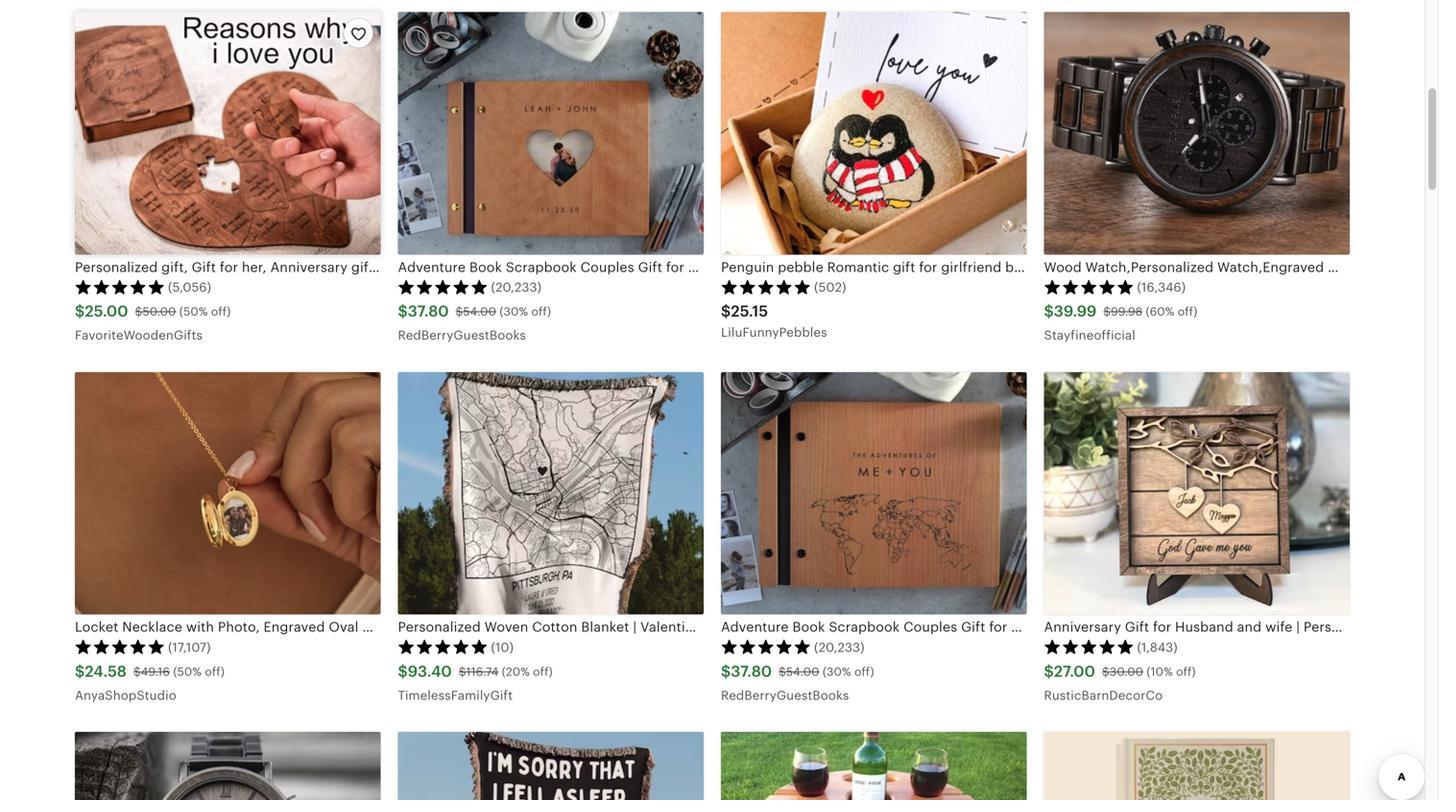 Task type: describe. For each thing, give the bounding box(es) containing it.
1 vertical spatial adventure book scrapbook couples gift for boyfriend, anniversary gifts couples, personalized gift, valentines day gift for him image
[[721, 372, 1027, 615]]

off) for "personalized woven cotton blanket | valentines day gift | custom anniversary gift for him | made-to-order map throw blanket | gift for her" image
[[533, 666, 553, 679]]

5 out of 5 stars image for locket necklace with photo, engraved oval necklace, photo necklace in gold, memorial jewellery, anniversary gift, mom gift, christmas gift on the left of page
[[75, 640, 165, 655]]

i'm sorry that i fell asleep 10 minutes movie blanket christmas gift cotton anniversary gift girlfriend boyfriend wife husband unique gift image
[[398, 733, 704, 801]]

27.00
[[1054, 663, 1096, 681]]

off) for the wood watch,personalized watch,engraved watch,wooden watch,groomsmen watch,mens watch,boyfriend gift for men,wedding anniversary gift for him image
[[1178, 305, 1198, 318]]

$ 39.99 $ 99.98 (60% off)
[[1044, 303, 1198, 320]]

off) for locket necklace with photo, engraved oval necklace, photo necklace in gold, memorial jewellery, anniversary gift, mom gift, christmas gift on the left of page
[[205, 666, 225, 679]]

24.58
[[85, 663, 127, 681]]

5 out of 5 stars image for personalized gift, gift for her, anniversary gifts, anniversary gift for her, personalized gifts for her, girlfriend gift, gift for him image
[[75, 279, 165, 295]]

0 horizontal spatial redberryguestbooks
[[398, 328, 526, 343]]

$ 25.00 $ 50.00 (50% off)
[[75, 303, 231, 320]]

(20%
[[502, 666, 530, 679]]

49.16
[[141, 666, 170, 679]]

116.74
[[466, 666, 499, 679]]

(50% for 24.58
[[173, 666, 202, 679]]

our bucket list adventures: a bucket list journal for couples - wedding gift, anniversary gift, gift for couples, christmas gift for couple image
[[1044, 733, 1350, 801]]

5 out of 5 stars image for the wood watch,personalized watch,engraved watch,wooden watch,groomsmen watch,mens watch,boyfriend gift for men,wedding anniversary gift for him image
[[1044, 279, 1135, 295]]

(10)
[[491, 641, 514, 655]]

1 horizontal spatial redberryguestbooks
[[721, 689, 849, 703]]

locket necklace with photo, engraved oval necklace, photo necklace in gold, memorial jewellery, anniversary gift, mom gift, christmas gift image
[[75, 372, 381, 615]]

5 out of 5 stars image for penguin pebble romantic gift for girlfriend boyfriend small anniversary painted stone for husband  wife i love you pocket hug to him her image
[[721, 279, 811, 295]]

off) for personalized gift, gift for her, anniversary gifts, anniversary gift for her, personalized gifts for her, girlfriend gift, gift for him image
[[211, 305, 231, 318]]

personalized woven cotton blanket | valentines day gift | custom anniversary gift for him | made-to-order map throw blanket | gift for her image
[[398, 372, 704, 615]]

5 out of 5 stars image for anniversary gift for husband and wife | personalized wedding gift  | couples names sign | wooden hearts with names | gift for her | him "image"
[[1044, 640, 1135, 655]]

(30% for leftmost "adventure book scrapbook couples gift for boyfriend, anniversary gifts couples, personalized gift, valentines day gift for him" image
[[500, 305, 528, 318]]

25.15
[[731, 303, 768, 320]]

anyashopstudio
[[75, 689, 177, 703]]



Task type: vqa. For each thing, say whether or not it's contained in the screenshot.
(20%
yes



Task type: locate. For each thing, give the bounding box(es) containing it.
5 out of 5 stars image for "adventure book scrapbook couples gift for boyfriend, anniversary gifts couples, personalized gift, valentines day gift for him" image to the bottom
[[721, 640, 811, 655]]

$ inside $ 27.00 $ 30.00 (10% off)
[[1102, 666, 1110, 679]]

1 horizontal spatial $ 37.80 $ 54.00 (30% off)
[[721, 663, 874, 681]]

off) for anniversary gift for husband and wife | personalized wedding gift  | couples names sign | wooden hearts with names | gift for her | him "image"
[[1176, 666, 1196, 679]]

1 vertical spatial 37.80
[[731, 663, 772, 681]]

$ 37.80 $ 54.00 (30% off)
[[398, 303, 551, 320], [721, 663, 874, 681]]

5 out of 5 stars image
[[75, 279, 165, 295], [398, 279, 488, 295], [721, 279, 811, 295], [1044, 279, 1135, 295], [75, 640, 165, 655], [398, 640, 488, 655], [721, 640, 811, 655], [1044, 640, 1135, 655]]

best wine table(folding/portable) unique gift, wine-lover gift, personalized christmas gift, wedding, anniversary, retirement, birthday gift image
[[721, 733, 1027, 801]]

redberryguestbooks
[[398, 328, 526, 343], [721, 689, 849, 703]]

1 vertical spatial redberryguestbooks
[[721, 689, 849, 703]]

1 horizontal spatial 54.00
[[786, 666, 820, 679]]

(60%
[[1146, 305, 1175, 318]]

1 vertical spatial $ 37.80 $ 54.00 (30% off)
[[721, 663, 874, 681]]

0 vertical spatial redberryguestbooks
[[398, 328, 526, 343]]

(20,233)
[[491, 281, 542, 295], [814, 641, 865, 655]]

1 horizontal spatial adventure book scrapbook couples gift for boyfriend, anniversary gifts couples, personalized gift, valentines day gift for him image
[[721, 372, 1027, 615]]

0 vertical spatial 54.00
[[463, 305, 497, 318]]

93.40
[[408, 663, 452, 681]]

5 out of 5 stars image for "personalized woven cotton blanket | valentines day gift | custom anniversary gift for him | made-to-order map throw blanket | gift for her" image
[[398, 640, 488, 655]]

0 vertical spatial 37.80
[[408, 303, 449, 320]]

1 horizontal spatial (30%
[[823, 666, 851, 679]]

$ inside $ 39.99 $ 99.98 (60% off)
[[1104, 305, 1111, 318]]

off)
[[211, 305, 231, 318], [531, 305, 551, 318], [1178, 305, 1198, 318], [205, 666, 225, 679], [533, 666, 553, 679], [855, 666, 874, 679], [1176, 666, 1196, 679]]

$ 93.40 $ 116.74 (20% off)
[[398, 663, 553, 681]]

(50% for 25.00
[[179, 305, 208, 318]]

37.80
[[408, 303, 449, 320], [731, 663, 772, 681]]

$
[[75, 303, 85, 320], [398, 303, 408, 320], [721, 303, 731, 320], [1044, 303, 1054, 320], [135, 305, 143, 318], [456, 305, 463, 318], [1104, 305, 1111, 318], [75, 663, 85, 681], [398, 663, 408, 681], [721, 663, 731, 681], [1044, 663, 1054, 681], [133, 666, 141, 679], [459, 666, 466, 679], [779, 666, 786, 679], [1102, 666, 1110, 679]]

25.00
[[85, 303, 128, 320]]

(1,843)
[[1137, 641, 1178, 655]]

anniversary gift for husband and wife | personalized wedding gift  | couples names sign | wooden hearts with names | gift for her | him image
[[1044, 372, 1350, 615]]

off) inside $ 25.00 $ 50.00 (50% off)
[[211, 305, 231, 318]]

(50%
[[179, 305, 208, 318], [173, 666, 202, 679]]

(502)
[[814, 281, 847, 295]]

off) inside $ 27.00 $ 30.00 (10% off)
[[1176, 666, 1196, 679]]

(30% for "adventure book scrapbook couples gift for boyfriend, anniversary gifts couples, personalized gift, valentines day gift for him" image to the bottom
[[823, 666, 851, 679]]

0 horizontal spatial (20,233)
[[491, 281, 542, 295]]

1 vertical spatial (30%
[[823, 666, 851, 679]]

(5,056)
[[168, 281, 211, 295]]

(20,233) for leftmost "adventure book scrapbook couples gift for boyfriend, anniversary gifts couples, personalized gift, valentines day gift for him" image
[[491, 281, 542, 295]]

$ inside $ 25.00 $ 50.00 (50% off)
[[135, 305, 143, 318]]

0 vertical spatial (50%
[[179, 305, 208, 318]]

$ 27.00 $ 30.00 (10% off)
[[1044, 663, 1196, 681]]

0 vertical spatial adventure book scrapbook couples gift for boyfriend, anniversary gifts couples, personalized gift, valentines day gift for him image
[[398, 12, 704, 255]]

(50% inside $ 24.58 $ 49.16 (50% off)
[[173, 666, 202, 679]]

(50% inside $ 25.00 $ 50.00 (50% off)
[[179, 305, 208, 318]]

wood watch,personalized watch,engraved watch,wooden watch,groomsmen watch,mens watch,boyfriend gift for men,wedding anniversary gift for him image
[[1044, 12, 1350, 255]]

0 vertical spatial (20,233)
[[491, 281, 542, 295]]

0 horizontal spatial (30%
[[500, 305, 528, 318]]

54.00 for leftmost "adventure book scrapbook couples gift for boyfriend, anniversary gifts couples, personalized gift, valentines day gift for him" image
[[463, 305, 497, 318]]

99.98
[[1111, 305, 1143, 318]]

off) inside $ 39.99 $ 99.98 (60% off)
[[1178, 305, 1198, 318]]

$ 24.58 $ 49.16 (50% off)
[[75, 663, 225, 681]]

30.00
[[1110, 666, 1144, 679]]

(30%
[[500, 305, 528, 318], [823, 666, 851, 679]]

1 horizontal spatial 37.80
[[731, 663, 772, 681]]

timelessfamilygift
[[398, 689, 513, 703]]

lilufunnypebbles
[[721, 325, 827, 340]]

adventure book scrapbook couples gift for boyfriend, anniversary gifts couples, personalized gift, valentines day gift for him image
[[398, 12, 704, 255], [721, 372, 1027, 615]]

39.99
[[1054, 303, 1097, 320]]

1 vertical spatial (20,233)
[[814, 641, 865, 655]]

5 out of 5 stars image for leftmost "adventure book scrapbook couples gift for boyfriend, anniversary gifts couples, personalized gift, valentines day gift for him" image
[[398, 279, 488, 295]]

rusticbarndecorco
[[1044, 689, 1163, 703]]

anniversary gift for him,wood watch,personalized watch,engraved watch,wooden watch,groomsmen watch,mens watch,boyfriend gift,gift for dad image
[[75, 733, 381, 801]]

0 horizontal spatial $ 37.80 $ 54.00 (30% off)
[[398, 303, 551, 320]]

$ 37.80 $ 54.00 (30% off) for "adventure book scrapbook couples gift for boyfriend, anniversary gifts couples, personalized gift, valentines day gift for him" image to the bottom
[[721, 663, 874, 681]]

50.00
[[143, 305, 176, 318]]

$ inside '$ 93.40 $ 116.74 (20% off)'
[[459, 666, 466, 679]]

(17,107)
[[168, 641, 211, 655]]

favoritewoodengifts
[[75, 328, 203, 343]]

0 horizontal spatial 54.00
[[463, 305, 497, 318]]

(50% down (17,107)
[[173, 666, 202, 679]]

0 horizontal spatial 37.80
[[408, 303, 449, 320]]

0 horizontal spatial adventure book scrapbook couples gift for boyfriend, anniversary gifts couples, personalized gift, valentines day gift for him image
[[398, 12, 704, 255]]

personalized gift, gift for her, anniversary gifts, anniversary gift for her, personalized gifts for her, girlfriend gift, gift for him image
[[75, 12, 381, 255]]

1 horizontal spatial (20,233)
[[814, 641, 865, 655]]

off) inside '$ 93.40 $ 116.74 (20% off)'
[[533, 666, 553, 679]]

1 vertical spatial 54.00
[[786, 666, 820, 679]]

(20,233) for "adventure book scrapbook couples gift for boyfriend, anniversary gifts couples, personalized gift, valentines day gift for him" image to the bottom
[[814, 641, 865, 655]]

(16,346)
[[1137, 281, 1186, 295]]

(10%
[[1147, 666, 1173, 679]]

$ inside $ 25.15 lilufunnypebbles
[[721, 303, 731, 320]]

(50% down (5,056)
[[179, 305, 208, 318]]

penguin pebble romantic gift for girlfriend boyfriend small anniversary painted stone for husband  wife i love you pocket hug to him her image
[[721, 12, 1027, 255]]

0 vertical spatial (30%
[[500, 305, 528, 318]]

54.00 for "adventure book scrapbook couples gift for boyfriend, anniversary gifts couples, personalized gift, valentines day gift for him" image to the bottom
[[786, 666, 820, 679]]

$ 25.15 lilufunnypebbles
[[721, 303, 827, 340]]

off) inside $ 24.58 $ 49.16 (50% off)
[[205, 666, 225, 679]]

$ inside $ 24.58 $ 49.16 (50% off)
[[133, 666, 141, 679]]

1 vertical spatial (50%
[[173, 666, 202, 679]]

stayfineofficial
[[1044, 328, 1136, 343]]

$ 37.80 $ 54.00 (30% off) for leftmost "adventure book scrapbook couples gift for boyfriend, anniversary gifts couples, personalized gift, valentines day gift for him" image
[[398, 303, 551, 320]]

0 vertical spatial $ 37.80 $ 54.00 (30% off)
[[398, 303, 551, 320]]

54.00
[[463, 305, 497, 318], [786, 666, 820, 679]]



